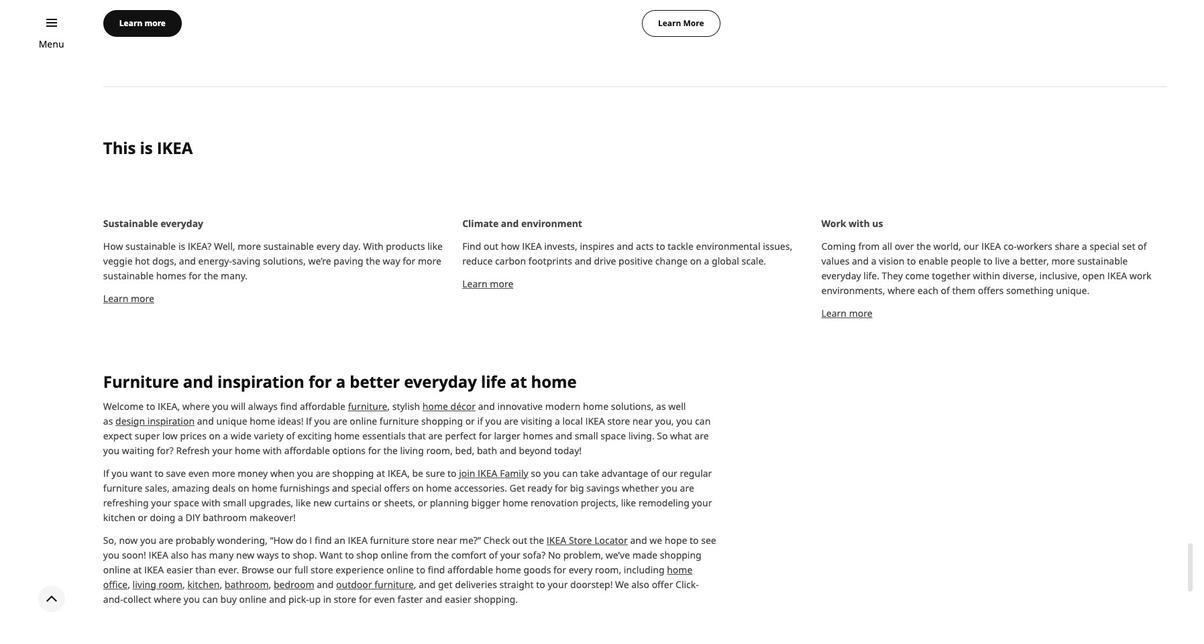 Task type: describe. For each thing, give the bounding box(es) containing it.
learn more link for find out how ikea invests, inspires and acts to tackle environmental issues, reduce carbon footprints and drive positive change on a global scale.
[[462, 278, 513, 290]]

our inside and we hope to see you soon! ikea also has many new ways to shop. want to shop online from the comfort of your sofa? no problem, we've made shopping online at ikea easier than ever. browse our full store experience online to find affordable home goods for every room, including
[[277, 564, 292, 577]]

a right live
[[1012, 255, 1018, 268]]

"how
[[270, 534, 293, 547]]

no
[[548, 549, 561, 562]]

way
[[383, 255, 400, 268]]

kitchen inside so you can take advantage of our regular furniture sales, amazing deals on home furnishings and special offers on home accessories. get ready for big savings whether you are refreshing your space with small upgrades, like new curtains or sheets, or planning bigger home renovation projects, like remodeling your kitchen or doing a diy bathroom makeover!
[[103, 512, 135, 524]]

you left 'want'
[[112, 467, 128, 480]]

options
[[332, 445, 366, 457]]

welcome
[[103, 400, 144, 413]]

carbon
[[495, 255, 526, 268]]

pick-
[[288, 593, 309, 606]]

, up buy
[[220, 579, 222, 591]]

diy
[[185, 512, 200, 524]]

out the
[[512, 534, 544, 547]]

are up options
[[333, 415, 347, 428]]

learn more link for coming from all over the world, our ikea co-workers share a special set of values and a vision to enable people to live a better, more sustainable everyday life. they come together within diverse, inclusive, open ikea work environments, where each of them offers something unique.
[[821, 307, 873, 320]]

see
[[701, 534, 716, 547]]

are right that
[[428, 430, 443, 443]]

, left stylish at the left of the page
[[387, 400, 390, 413]]

and inside so you can take advantage of our regular furniture sales, amazing deals on home furnishings and special offers on home accessories. get ready for big savings whether you are refreshing your space with small upgrades, like new curtains or sheets, or planning bigger home renovation projects, like remodeling your kitchen or doing a diy bathroom makeover!
[[332, 482, 349, 495]]

everyday inside the coming from all over the world, our ikea co-workers share a special set of values and a vision to enable people to live a better, more sustainable everyday life. they come together within diverse, inclusive, open ikea work environments, where each of them offers something unique.
[[821, 270, 861, 282]]

0 horizontal spatial inspiration
[[147, 415, 195, 428]]

come
[[905, 270, 930, 282]]

online inside , and get deliveries straight to your doorstep! we also offer click- and-collect where you can buy online and pick-up in store for even faster and easier shopping.
[[239, 593, 267, 606]]

you up exciting
[[314, 415, 331, 428]]

furnishings
[[280, 482, 330, 495]]

and inside the and innovative modern home solutions, as well as
[[478, 400, 495, 413]]

climate
[[462, 217, 499, 230]]

for down essentials
[[368, 445, 381, 457]]

within
[[973, 270, 1000, 282]]

change
[[655, 255, 688, 268]]

visiting
[[521, 415, 552, 428]]

and inside how sustainable is ikea? well, more sustainable every day. with products like veggie hot dogs, and energy-saving solutions, we're paving the way for more sustainable homes for the many.
[[179, 255, 196, 268]]

unique.
[[1056, 284, 1090, 297]]

online up , and get deliveries straight to your doorstep! we also offer click- and-collect where you can buy online and pick-up in store for even faster and easier shopping.
[[386, 564, 414, 577]]

collect where
[[123, 593, 181, 606]]

or inside and unique home ideas! if you are online furniture shopping or if you are visiting a local ikea store near you, you can expect super low prices on a wide variety of exciting home essentials that are perfect for larger homes and small space living. so what are you waiting for? refresh your home with affordable options for the living room, bed, bath and beyond today!
[[465, 415, 475, 428]]

for up bath at bottom
[[479, 430, 492, 443]]

click-
[[676, 579, 699, 591]]

can inside and unique home ideas! if you are online furniture shopping or if you are visiting a local ikea store near you, you can expect super low prices on a wide variety of exciting home essentials that are perfect for larger homes and small space living. so what are you waiting for? refresh your home with affordable options for the living room, bed, bath and beyond today!
[[695, 415, 711, 428]]

the down energy-
[[204, 270, 218, 282]]

or right sheets,
[[418, 497, 427, 510]]

coming from all over the world, our ikea co-workers share a special set of values and a vision to enable people to live a better, more sustainable everyday life. they come together within diverse, inclusive, open ikea work environments, where each of them offers something unique.
[[821, 240, 1152, 297]]

from inside the coming from all over the world, our ikea co-workers share a special set of values and a vision to enable people to live a better, more sustainable everyday life. they come together within diverse, inclusive, open ikea work environments, where each of them offers something unique.
[[858, 240, 880, 253]]

this is ikea
[[103, 137, 193, 159]]

ikea up the accessories.
[[478, 467, 497, 480]]

0 horizontal spatial shopping
[[332, 467, 374, 480]]

a left better
[[336, 371, 346, 393]]

0 horizontal spatial is
[[140, 137, 153, 159]]

2 horizontal spatial like
[[621, 497, 636, 510]]

to down an
[[345, 549, 354, 562]]

furniture up faster on the bottom
[[374, 579, 414, 591]]

home décor link
[[422, 400, 476, 413]]

you right now
[[140, 534, 156, 547]]

1 horizontal spatial inspiration
[[217, 371, 304, 393]]

of inside and unique home ideas! if you are online furniture shopping or if you are visiting a local ikea store near you, you can expect super low prices on a wide variety of exciting home essentials that are perfect for larger homes and small space living. so what are you waiting for? refresh your home with affordable options for the living room, bed, bath and beyond today!
[[286, 430, 295, 443]]

hot
[[135, 255, 150, 268]]

our inside so you can take advantage of our regular furniture sales, amazing deals on home furnishings and special offers on home accessories. get ready for big savings whether you are refreshing your space with small upgrades, like new curtains or sheets, or planning bigger home renovation projects, like remodeling your kitchen or doing a diy bathroom makeover!
[[662, 467, 677, 480]]

0 vertical spatial at
[[510, 371, 527, 393]]

online up "home office" 'link'
[[381, 549, 408, 562]]

of right set
[[1138, 240, 1147, 253]]

join
[[459, 467, 475, 480]]

are inside so you can take advantage of our regular furniture sales, amazing deals on home furnishings and special offers on home accessories. get ready for big savings whether you are refreshing your space with small upgrades, like new curtains or sheets, or planning bigger home renovation projects, like remodeling your kitchen or doing a diy bathroom makeover!
[[680, 482, 694, 495]]

essentials
[[362, 430, 406, 443]]

near inside and unique home ideas! if you are online furniture shopping or if you are visiting a local ikea store near you, you can expect super low prices on a wide variety of exciting home essentials that are perfect for larger homes and small space living. so what are you waiting for? refresh your home with affordable options for the living room, bed, bath and beyond today!
[[632, 415, 653, 428]]

home office link
[[103, 564, 693, 591]]

to down "how
[[281, 549, 290, 562]]

set
[[1122, 240, 1135, 253]]

design inspiration link
[[115, 415, 195, 428]]

on down money on the bottom left of the page
[[238, 482, 249, 495]]

something
[[1006, 284, 1054, 297]]

out
[[484, 240, 499, 253]]

find inside and we hope to see you soon! ikea also has many new ways to shop. want to shop online from the comfort of your sofa? no problem, we've made shopping online at ikea easier than ever. browse our full store experience online to find affordable home goods for every room, including
[[428, 564, 445, 577]]

sustainable
[[103, 217, 158, 230]]

menu button
[[39, 37, 64, 52]]

ikea inside and we hope to see you soon! ikea also has many new ways to shop. want to shop online from the comfort of your sofa? no problem, we've made shopping online at ikea easier than ever. browse our full store experience online to find affordable home goods for every room, including
[[144, 564, 164, 577]]

sure
[[426, 467, 445, 480]]

0 horizontal spatial everyday
[[160, 217, 203, 230]]

, left kitchen link
[[182, 579, 185, 591]]

the inside and unique home ideas! if you are online furniture shopping or if you are visiting a local ikea store near you, you can expect super low prices on a wide variety of exciting home essentials that are perfect for larger homes and small space living. so what are you waiting for? refresh your home with affordable options for the living room, bed, bath and beyond today!
[[383, 445, 398, 457]]

products
[[386, 240, 425, 253]]

more inside the coming from all over the world, our ikea co-workers share a special set of values and a vision to enable people to live a better, more sustainable everyday life. they come together within diverse, inclusive, open ikea work environments, where each of them offers something unique.
[[1052, 255, 1075, 268]]

variety
[[254, 430, 284, 443]]

that
[[408, 430, 426, 443]]

and inside the coming from all over the world, our ikea co-workers share a special set of values and a vision to enable people to live a better, more sustainable everyday life. they come together within diverse, inclusive, open ikea work environments, where each of them offers something unique.
[[852, 255, 869, 268]]

innovative
[[497, 400, 543, 413]]

to left the 'join'
[[447, 467, 456, 480]]

to up sales, at the left
[[155, 467, 164, 480]]

special inside the coming from all over the world, our ikea co-workers share a special set of values and a vision to enable people to live a better, more sustainable everyday life. they come together within diverse, inclusive, open ikea work environments, where each of them offers something unique.
[[1090, 240, 1120, 253]]

so
[[657, 430, 668, 443]]

space inside so you can take advantage of our regular furniture sales, amazing deals on home furnishings and special offers on home accessories. get ready for big savings whether you are refreshing your space with small upgrades, like new curtains or sheets, or planning bigger home renovation projects, like remodeling your kitchen or doing a diy bathroom makeover!
[[174, 497, 199, 510]]

2 vertical spatial everyday
[[404, 371, 477, 393]]

home inside and we hope to see you soon! ikea also has many new ways to shop. want to shop online from the comfort of your sofa? no problem, we've made shopping online at ikea easier than ever. browse our full store experience online to find affordable home goods for every room, including
[[496, 564, 521, 577]]

you down expect
[[103, 445, 119, 457]]

and inside and we hope to see you soon! ikea also has many new ways to shop. want to shop online from the comfort of your sofa? no problem, we've made shopping online at ikea easier than ever. browse our full store experience online to find affordable home goods for every room, including
[[630, 534, 647, 547]]

to up design inspiration
[[146, 400, 155, 413]]

get
[[510, 482, 525, 495]]

learn for find out how ikea invests, inspires and acts to tackle environmental issues, reduce carbon footprints and drive positive change on a global scale.
[[462, 278, 488, 290]]

furniture
[[103, 371, 179, 393]]

for inside so you can take advantage of our regular furniture sales, amazing deals on home furnishings and special offers on home accessories. get ready for big savings whether you are refreshing your space with small upgrades, like new curtains or sheets, or planning bigger home renovation projects, like remodeling your kitchen or doing a diy bathroom makeover!
[[555, 482, 568, 495]]

home up options
[[334, 430, 360, 443]]

with inside so you can take advantage of our regular furniture sales, amazing deals on home furnishings and special offers on home accessories. get ready for big savings whether you are refreshing your space with small upgrades, like new curtains or sheets, or planning bigger home renovation projects, like remodeling your kitchen or doing a diy bathroom makeover!
[[202, 497, 221, 510]]

advantage
[[602, 467, 648, 480]]

easier inside , and get deliveries straight to your doorstep! we also offer click- and-collect where you can buy online and pick-up in store for even faster and easier shopping.
[[445, 593, 471, 606]]

to left see
[[690, 534, 699, 547]]

positive
[[619, 255, 653, 268]]

life
[[481, 371, 506, 393]]

home left décor
[[422, 400, 448, 413]]

home down always
[[250, 415, 275, 428]]

0 vertical spatial find
[[280, 400, 297, 413]]

or left doing
[[138, 512, 147, 524]]

furniture down better
[[348, 400, 387, 413]]

sustainable up the hot
[[125, 240, 176, 253]]

home down get
[[503, 497, 528, 510]]

today!
[[554, 445, 582, 457]]

environmental
[[696, 240, 760, 253]]

learn for how sustainable is ikea? well, more sustainable every day. with products like veggie hot dogs, and energy-saving solutions, we're paving the way for more sustainable homes for the many.
[[103, 292, 128, 305]]

we've
[[606, 549, 630, 562]]

learn more for find out how ikea invests, inspires and acts to tackle environmental issues, reduce carbon footprints and drive positive change on a global scale.
[[462, 278, 513, 290]]

local
[[562, 415, 583, 428]]

from inside and we hope to see you soon! ikea also has many new ways to shop. want to shop online from the comfort of your sofa? no problem, we've made shopping online at ikea easier than ever. browse our full store experience online to find affordable home goods for every room, including
[[411, 549, 432, 562]]

shopping.
[[474, 593, 518, 606]]

or left sheets,
[[372, 497, 382, 510]]

, down browse
[[269, 579, 271, 591]]

outdoor
[[336, 579, 372, 591]]

1 vertical spatial if
[[103, 467, 109, 480]]

, and
[[414, 579, 436, 591]]

on down 'be'
[[412, 482, 424, 495]]

1 vertical spatial near
[[437, 534, 457, 547]]

low
[[162, 430, 178, 443]]

dogs,
[[152, 255, 177, 268]]

they
[[882, 270, 903, 282]]

sustainable down veggie
[[103, 270, 154, 282]]

learn more for coming from all over the world, our ikea co-workers share a special set of values and a vision to enable people to live a better, more sustainable everyday life. they come together within diverse, inclusive, open ikea work environments, where each of them offers something unique.
[[821, 307, 873, 320]]

on inside and unique home ideas! if you are online furniture shopping or if you are visiting a local ikea store near you, you can expect super low prices on a wide variety of exciting home essentials that are perfect for larger homes and small space living. so what are you waiting for? refresh your home with affordable options for the living room, bed, bath and beyond today!
[[209, 430, 220, 443]]

2 horizontal spatial with
[[849, 217, 870, 230]]

so you
[[531, 467, 560, 480]]

our inside the coming from all over the world, our ikea co-workers share a special set of values and a vision to enable people to live a better, more sustainable everyday life. they come together within diverse, inclusive, open ikea work environments, where each of them offers something unique.
[[964, 240, 979, 253]]

learn more inside button
[[119, 17, 166, 29]]

perfect
[[445, 430, 476, 443]]

a up life.
[[871, 255, 877, 268]]

money
[[238, 467, 268, 480]]

1 vertical spatial ikea,
[[387, 467, 410, 480]]

are up larger
[[504, 415, 518, 428]]

the down 'with'
[[366, 255, 380, 268]]

sustainable everyday
[[103, 217, 203, 230]]

bed,
[[455, 445, 474, 457]]

makeover!
[[249, 512, 296, 524]]

what
[[670, 430, 692, 443]]

when
[[270, 467, 295, 480]]

with inside and unique home ideas! if you are online furniture shopping or if you are visiting a local ikea store near you, you can expect super low prices on a wide variety of exciting home essentials that are perfect for larger homes and small space living. so what are you waiting for? refresh your home with affordable options for the living room, bed, bath and beyond today!
[[263, 445, 282, 457]]

furniture up the shop
[[370, 534, 409, 547]]

shopping inside and we hope to see you soon! ikea also has many new ways to shop. want to shop online from the comfort of your sofa? no problem, we've made shopping online at ikea easier than ever. browse our full store experience online to find affordable home goods for every room, including
[[660, 549, 702, 562]]

home up modern
[[531, 371, 577, 393]]

1 vertical spatial at
[[376, 467, 385, 480]]

veggie
[[103, 255, 133, 268]]

at inside and we hope to see you soon! ikea also has many new ways to shop. want to shop online from the comfort of your sofa? no problem, we've made shopping online at ikea easier than ever. browse our full store experience online to find affordable home goods for every room, including
[[133, 564, 142, 577]]

doorstep! we
[[570, 579, 629, 591]]

us
[[872, 217, 883, 230]]

you up what
[[676, 415, 693, 428]]

0 horizontal spatial like
[[296, 497, 311, 510]]

than
[[195, 564, 216, 577]]

world,
[[933, 240, 961, 253]]

bigger
[[471, 497, 500, 510]]

of inside and we hope to see you soon! ikea also has many new ways to shop. want to shop online from the comfort of your sofa? no problem, we've made shopping online at ikea easier than ever. browse our full store experience online to find affordable home goods for every room, including
[[489, 549, 498, 562]]

your inside and we hope to see you soon! ikea also has many new ways to shop. want to shop online from the comfort of your sofa? no problem, we've made shopping online at ikea easier than ever. browse our full store experience online to find affordable home goods for every room, including
[[500, 549, 520, 562]]

0 horizontal spatial where
[[182, 400, 210, 413]]

are up "furnishings"
[[316, 467, 330, 480]]

to inside the find out how ikea invests, inspires and acts to tackle environmental issues, reduce carbon footprints and drive positive change on a global scale.
[[656, 240, 665, 253]]

you inside and we hope to see you soon! ikea also has many new ways to shop. want to shop online from the comfort of your sofa? no problem, we've made shopping online at ikea easier than ever. browse our full store experience online to find affordable home goods for every room, including
[[103, 549, 119, 562]]

people
[[951, 255, 981, 268]]

ikea inside the find out how ikea invests, inspires and acts to tackle environmental issues, reduce carbon footprints and drive positive change on a global scale.
[[522, 240, 542, 253]]

workers
[[1017, 240, 1052, 253]]

you left the will
[[212, 400, 229, 413]]

learn more link for how sustainable is ikea? well, more sustainable every day. with products like veggie hot dogs, and energy-saving solutions, we're paving the way for more sustainable homes for the many.
[[103, 292, 154, 305]]

for down products
[[403, 255, 415, 268]]

join ikea family link
[[459, 467, 528, 480]]

ikea inside and unique home ideas! if you are online furniture shopping or if you are visiting a local ikea store near you, you can expect super low prices on a wide variety of exciting home essentials that are perfect for larger homes and small space living. so what are you waiting for? refresh your home with affordable options for the living room, bed, bath and beyond today!
[[585, 415, 605, 428]]

experience
[[336, 564, 384, 577]]

every inside and we hope to see you soon! ikea also has many new ways to shop. want to shop online from the comfort of your sofa? no problem, we've made shopping online at ikea easier than ever. browse our full store experience online to find affordable home goods for every room, including
[[569, 564, 593, 577]]

ikea up the shop
[[348, 534, 368, 547]]

offers inside so you can take advantage of our regular furniture sales, amazing deals on home furnishings and special offers on home accessories. get ready for big savings whether you are refreshing your space with small upgrades, like new curtains or sheets, or planning bigger home renovation projects, like remodeling your kitchen or doing a diy bathroom makeover!
[[384, 482, 410, 495]]

0 vertical spatial affordable
[[300, 400, 345, 413]]

for even
[[359, 593, 395, 606]]

regular
[[680, 467, 712, 480]]

0 vertical spatial as
[[656, 400, 666, 413]]

so you can take advantage of our regular furniture sales, amazing deals on home furnishings and special offers on home accessories. get ready for big savings whether you are refreshing your space with small upgrades, like new curtains or sheets, or planning bigger home renovation projects, like remodeling your kitchen or doing a diy bathroom makeover!
[[103, 467, 712, 524]]

how sustainable is ikea? well, more sustainable every day. with products like veggie hot dogs, and energy-saving solutions, we're paving the way for more sustainable homes for the many.
[[103, 240, 443, 282]]

also
[[631, 579, 649, 591]]

home down wide
[[235, 445, 260, 457]]

the inside and we hope to see you soon! ikea also has many new ways to shop. want to shop online from the comfort of your sofa? no problem, we've made shopping online at ikea easier than ever. browse our full store experience online to find affordable home goods for every room, including
[[434, 549, 449, 562]]

more inside button
[[145, 17, 166, 29]]

comfort
[[451, 549, 486, 562]]

ikea right this
[[157, 137, 193, 159]]

many
[[209, 549, 234, 562]]

reduce
[[462, 255, 493, 268]]

wide
[[231, 430, 251, 443]]

ikea up live
[[981, 240, 1001, 253]]

shopping inside and unique home ideas! if you are online furniture shopping or if you are visiting a local ikea store near you, you can expect super low prices on a wide variety of exciting home essentials that are perfect for larger homes and small space living. so what are you waiting for? refresh your home with affordable options for the living room, bed, bath and beyond today!
[[421, 415, 463, 428]]

to left live
[[984, 255, 993, 268]]

to up , and
[[416, 564, 425, 577]]

where inside the coming from all over the world, our ikea co-workers share a special set of values and a vision to enable people to live a better, more sustainable everyday life. they come together within diverse, inclusive, open ikea work environments, where each of them offers something unique.
[[888, 284, 915, 297]]

better
[[350, 371, 400, 393]]

homes inside and unique home ideas! if you are online furniture shopping or if you are visiting a local ikea store near you, you can expect super low prices on a wide variety of exciting home essentials that are perfect for larger homes and small space living. so what are you waiting for? refresh your home with affordable options for the living room, bed, bath and beyond today!
[[523, 430, 553, 443]]



Task type: locate. For each thing, give the bounding box(es) containing it.
at
[[510, 371, 527, 393], [376, 467, 385, 480], [133, 564, 142, 577]]

0 horizontal spatial solutions,
[[263, 255, 306, 268]]

1 vertical spatial where
[[182, 400, 210, 413]]

ikea left the work
[[1107, 270, 1127, 282]]

1 horizontal spatial easier
[[445, 593, 471, 606]]

your inside and unique home ideas! if you are online furniture shopping or if you are visiting a local ikea store near you, you can expect super low prices on a wide variety of exciting home essentials that are perfect for larger homes and small space living. so what are you waiting for? refresh your home with affordable options for the living room, bed, bath and beyond today!
[[212, 445, 232, 457]]

store down the outdoor
[[334, 593, 356, 606]]

your down wide
[[212, 445, 232, 457]]

1 vertical spatial small
[[223, 497, 246, 510]]

if you want to save even more money when you are shopping at ikea, be sure to join ikea family
[[103, 467, 528, 480]]

where up prices
[[182, 400, 210, 413]]

sustainable up open at the right of the page
[[1077, 255, 1128, 268]]

0 vertical spatial ikea,
[[158, 400, 180, 413]]

0 vertical spatial shopping
[[421, 415, 463, 428]]

refresh
[[176, 445, 210, 457]]

coming
[[821, 240, 856, 253]]

you can
[[184, 593, 218, 606]]

bathroom down browse
[[225, 579, 269, 591]]

1 horizontal spatial with
[[263, 445, 282, 457]]

if
[[477, 415, 483, 428]]

you down so,
[[103, 549, 119, 562]]

of down together
[[941, 284, 950, 297]]

doing
[[150, 512, 175, 524]]

me?" check
[[459, 534, 510, 547]]

wondering,
[[217, 534, 268, 547]]

1 vertical spatial room,
[[595, 564, 621, 577]]

life.
[[864, 270, 879, 282]]

0 vertical spatial special
[[1090, 240, 1120, 253]]

always
[[248, 400, 278, 413]]

0 horizontal spatial from
[[411, 549, 432, 562]]

1 vertical spatial as
[[103, 415, 113, 428]]

better,
[[1020, 255, 1049, 268]]

store inside , and get deliveries straight to your doorstep! we also offer click- and-collect where you can buy online and pick-up in store for even faster and easier shopping.
[[334, 593, 356, 606]]

larger
[[494, 430, 521, 443]]

we're
[[308, 255, 331, 268]]

sofa?
[[523, 549, 546, 562]]

faster
[[397, 593, 423, 606]]

store down sheets,
[[412, 534, 434, 547]]

or
[[465, 415, 475, 428], [372, 497, 382, 510], [418, 497, 427, 510], [138, 512, 147, 524]]

offers up sheets,
[[384, 482, 410, 495]]

you inside so you can take advantage of our regular furniture sales, amazing deals on home furnishings and special offers on home accessories. get ready for big savings whether you are refreshing your space with small upgrades, like new curtains or sheets, or planning bigger home renovation projects, like remodeling your kitchen or doing a diy bathroom makeover!
[[661, 482, 677, 495]]

find out how ikea invests, inspires and acts to tackle environmental issues, reduce carbon footprints and drive positive change on a global scale.
[[462, 240, 792, 268]]

store inside and unique home ideas! if you are online furniture shopping or if you are visiting a local ikea store near you, you can expect super low prices on a wide variety of exciting home essentials that are perfect for larger homes and small space living. so what are you waiting for? refresh your home with affordable options for the living room, bed, bath and beyond today!
[[607, 415, 630, 428]]

learn more link
[[462, 278, 513, 290], [103, 292, 154, 305], [821, 307, 873, 320]]

affordable inside and we hope to see you soon! ikea also has many new ways to shop. want to shop online from the comfort of your sofa? no problem, we've made shopping online at ikea easier than ever. browse our full store experience online to find affordable home goods for every room, including
[[448, 564, 493, 577]]

2 vertical spatial shopping
[[660, 549, 702, 562]]

scale.
[[742, 255, 766, 268]]

shopping
[[421, 415, 463, 428], [332, 467, 374, 480], [660, 549, 702, 562]]

offer
[[652, 579, 673, 591]]

space inside and unique home ideas! if you are online furniture shopping or if you are visiting a local ikea store near you, you can expect super low prices on a wide variety of exciting home essentials that are perfect for larger homes and small space living. so what are you waiting for? refresh your home with affordable options for the living room, bed, bath and beyond today!
[[601, 430, 626, 443]]

for down no
[[553, 564, 566, 577]]

affordable down exciting
[[284, 445, 330, 457]]

1 horizontal spatial can
[[695, 415, 711, 428]]

like inside how sustainable is ikea? well, more sustainable every day. with products like veggie hot dogs, and energy-saving solutions, we're paving the way for more sustainable homes for the many.
[[427, 240, 443, 253]]

for inside and we hope to see you soon! ikea also has many new ways to shop. want to shop online from the comfort of your sofa? no problem, we've made shopping online at ikea easier than ever. browse our full store experience online to find affordable home goods for every room, including
[[553, 564, 566, 577]]

is left ikea?
[[178, 240, 185, 253]]

0 vertical spatial kitchen
[[103, 512, 135, 524]]

every inside how sustainable is ikea? well, more sustainable every day. with products like veggie hot dogs, and energy-saving solutions, we're paving the way for more sustainable homes for the many.
[[316, 240, 340, 253]]

1 vertical spatial from
[[411, 549, 432, 562]]

of
[[1138, 240, 1147, 253], [941, 284, 950, 297], [286, 430, 295, 443], [651, 467, 660, 480], [489, 549, 498, 562]]

to inside , and get deliveries straight to your doorstep! we also offer click- and-collect where you can buy online and pick-up in store for even faster and easier shopping.
[[536, 579, 545, 591]]

tackle
[[668, 240, 694, 253]]

1 vertical spatial affordable
[[284, 445, 330, 457]]

0 vertical spatial new
[[313, 497, 332, 510]]

affordable inside and unique home ideas! if you are online furniture shopping or if you are visiting a local ikea store near you, you can expect super low prices on a wide variety of exciting home essentials that are perfect for larger homes and small space living. so what are you waiting for? refresh your home with affordable options for the living room, bed, bath and beyond today!
[[284, 445, 330, 457]]

1 horizontal spatial kitchen
[[187, 579, 220, 591]]

and-
[[103, 593, 123, 606]]

with down variety
[[263, 445, 282, 457]]

of down ideas!
[[286, 430, 295, 443]]

ikea up no
[[547, 534, 566, 547]]

from left all
[[858, 240, 880, 253]]

homes down dogs,
[[156, 270, 186, 282]]

a inside so you can take advantage of our regular furniture sales, amazing deals on home furnishings and special offers on home accessories. get ready for big savings whether you are refreshing your space with small upgrades, like new curtains or sheets, or planning bigger home renovation projects, like remodeling your kitchen or doing a diy bathroom makeover!
[[178, 512, 183, 524]]

0 horizontal spatial if
[[103, 467, 109, 480]]

to
[[656, 240, 665, 253], [907, 255, 916, 268], [984, 255, 993, 268], [146, 400, 155, 413], [155, 467, 164, 480], [447, 467, 456, 480], [690, 534, 699, 547], [281, 549, 290, 562], [345, 549, 354, 562], [416, 564, 425, 577], [536, 579, 545, 591]]

hope
[[665, 534, 687, 547]]

your inside , and get deliveries straight to your doorstep! we also offer click- and-collect where you can buy online and pick-up in store for even faster and easier shopping.
[[548, 579, 568, 591]]

sustainable up we're at the top left of page
[[264, 240, 314, 253]]

to up the come
[[907, 255, 916, 268]]

easier
[[166, 564, 193, 577], [445, 593, 471, 606]]

1 horizontal spatial special
[[1090, 240, 1120, 253]]

if inside and unique home ideas! if you are online furniture shopping or if you are visiting a local ikea store near you, you can expect super low prices on a wide variety of exciting home essentials that are perfect for larger homes and small space living. so what are you waiting for? refresh your home with affordable options for the living room, bed, bath and beyond today!
[[306, 415, 312, 428]]

online inside and unique home ideas! if you are online furniture shopping or if you are visiting a local ikea store near you, you can expect super low prices on a wide variety of exciting home essentials that are perfect for larger homes and small space living. so what are you waiting for? refresh your home with affordable options for the living room, bed, bath and beyond today!
[[350, 415, 377, 428]]

1 vertical spatial is
[[178, 240, 185, 253]]

near up living.
[[632, 415, 653, 428]]

0 horizontal spatial new
[[236, 549, 254, 562]]

store up living.
[[607, 415, 630, 428]]

learn more for how sustainable is ikea? well, more sustainable every day. with products like veggie hot dogs, and energy-saving solutions, we're paving the way for more sustainable homes for the many.
[[103, 292, 154, 305]]

saving
[[232, 255, 261, 268]]

1 horizontal spatial small
[[575, 430, 598, 443]]

and we hope to see you soon! ikea also has many new ways to shop. want to shop online from the comfort of your sofa? no problem, we've made shopping online at ikea easier than ever. browse our full store experience online to find affordable home goods for every room, including
[[103, 534, 716, 577]]

home right modern
[[583, 400, 608, 413]]

easier inside and we hope to see you soon! ikea also has many new ways to shop. want to shop online from the comfort of your sofa? no problem, we've made shopping online at ikea easier than ever. browse our full store experience online to find affordable home goods for every room, including
[[166, 564, 193, 577]]

1 horizontal spatial near
[[632, 415, 653, 428]]

a left diy
[[178, 512, 183, 524]]

furniture inside so you can take advantage of our regular furniture sales, amazing deals on home furnishings and special offers on home accessories. get ready for big savings whether you are refreshing your space with small upgrades, like new curtains or sheets, or planning bigger home renovation projects, like remodeling your kitchen or doing a diy bathroom makeover!
[[103, 482, 143, 495]]

2 horizontal spatial learn more link
[[821, 307, 873, 320]]

if up exciting
[[306, 415, 312, 428]]

0 vertical spatial easier
[[166, 564, 193, 577]]

new inside and we hope to see you soon! ikea also has many new ways to shop. want to shop online from the comfort of your sofa? no problem, we've made shopping online at ikea easier than ever. browse our full store experience online to find affordable home goods for every room, including
[[236, 549, 254, 562]]

0 horizontal spatial ikea,
[[158, 400, 180, 413]]

1 horizontal spatial if
[[306, 415, 312, 428]]

design inspiration
[[115, 415, 195, 428]]

well,
[[214, 240, 235, 253]]

find
[[462, 240, 481, 253]]

special left set
[[1090, 240, 1120, 253]]

inspiration
[[217, 371, 304, 393], [147, 415, 195, 428]]

curtains
[[334, 497, 370, 510]]

special inside so you can take advantage of our regular furniture sales, amazing deals on home furnishings and special offers on home accessories. get ready for big savings whether you are refreshing your space with small upgrades, like new curtains or sheets, or planning bigger home renovation projects, like remodeling your kitchen or doing a diy bathroom makeover!
[[351, 482, 382, 495]]

0 vertical spatial can
[[695, 415, 711, 428]]

do
[[296, 534, 307, 547]]

1 vertical spatial new
[[236, 549, 254, 562]]

1 horizontal spatial as
[[656, 400, 666, 413]]

0 vertical spatial bathroom
[[203, 512, 247, 524]]

online down furniture link
[[350, 415, 377, 428]]

homes down visiting
[[523, 430, 553, 443]]

the inside the coming from all over the world, our ikea co-workers share a special set of values and a vision to enable people to live a better, more sustainable everyday life. they come together within diverse, inclusive, open ikea work environments, where each of them offers something unique.
[[917, 240, 931, 253]]

0 vertical spatial every
[[316, 240, 340, 253]]

learn more button
[[103, 10, 182, 37]]

living room link
[[133, 579, 182, 591]]

1 horizontal spatial solutions,
[[611, 400, 654, 413]]

, and get deliveries straight to your doorstep! we also offer click- and-collect where you can buy online and pick-up in store for even faster and easier shopping.
[[103, 579, 699, 606]]

at up sheets,
[[376, 467, 385, 480]]

bathroom up wondering,
[[203, 512, 247, 524]]

everyday down values
[[821, 270, 861, 282]]

2 horizontal spatial shopping
[[660, 549, 702, 562]]

1 horizontal spatial is
[[178, 240, 185, 253]]

offers inside the coming from all over the world, our ikea co-workers share a special set of values and a vision to enable people to live a better, more sustainable everyday life. they come together within diverse, inclusive, open ikea work environments, where each of them offers something unique.
[[978, 284, 1004, 297]]

paving
[[334, 255, 363, 268]]

0 horizontal spatial room,
[[426, 445, 453, 457]]

you,
[[655, 415, 674, 428]]

0 horizontal spatial with
[[202, 497, 221, 510]]

living down that
[[400, 445, 424, 457]]

kitchen
[[103, 512, 135, 524], [187, 579, 220, 591]]

and unique home ideas! if you are online furniture shopping or if you are visiting a local ikea store near you, you can expect super low prices on a wide variety of exciting home essentials that are perfect for larger homes and small space living. so what are you waiting for? refresh your home with affordable options for the living room, bed, bath and beyond today!
[[103, 415, 711, 457]]

like down the whether
[[621, 497, 636, 510]]

ikea store locator link
[[547, 534, 628, 547]]

how
[[103, 240, 123, 253]]

1 horizontal spatial our
[[662, 467, 677, 480]]

can inside so you can take advantage of our regular furniture sales, amazing deals on home furnishings and special offers on home accessories. get ready for big savings whether you are refreshing your space with small upgrades, like new curtains or sheets, or planning bigger home renovation projects, like remodeling your kitchen or doing a diy bathroom makeover!
[[562, 467, 578, 480]]

2 horizontal spatial our
[[964, 240, 979, 253]]

0 vertical spatial room,
[[426, 445, 453, 457]]

solutions, inside how sustainable is ikea? well, more sustainable every day. with products like veggie hot dogs, and energy-saving solutions, we're paving the way for more sustainable homes for the many.
[[263, 255, 306, 268]]

climate and environment
[[462, 217, 582, 230]]

office
[[103, 579, 128, 591]]

2 vertical spatial with
[[202, 497, 221, 510]]

1 horizontal spatial everyday
[[404, 371, 477, 393]]

expect
[[103, 430, 132, 443]]

everyday up home décor 'link'
[[404, 371, 477, 393]]

1 horizontal spatial every
[[569, 564, 593, 577]]

0 vertical spatial solutions,
[[263, 255, 306, 268]]

be
[[412, 467, 423, 480]]

home down sure
[[426, 482, 452, 495]]

solutions, inside the and innovative modern home solutions, as well as
[[611, 400, 654, 413]]

ikea up living room link
[[144, 564, 164, 577]]

learn more button
[[642, 10, 720, 37]]

as up expect
[[103, 415, 113, 428]]

2 vertical spatial our
[[277, 564, 292, 577]]

learn more
[[658, 18, 704, 29]]

are
[[333, 415, 347, 428], [504, 415, 518, 428], [428, 430, 443, 443], [695, 430, 709, 443], [316, 467, 330, 480], [680, 482, 694, 495], [159, 534, 173, 547]]

welcome to ikea, where you will always find affordable furniture , stylish home décor
[[103, 400, 476, 413]]

made
[[632, 549, 658, 562]]

your down regular
[[692, 497, 712, 510]]

, up collect where
[[128, 579, 130, 591]]

our left regular
[[662, 467, 677, 480]]

for left 'big'
[[555, 482, 568, 495]]

small inside and unique home ideas! if you are online furniture shopping or if you are visiting a local ikea store near you, you can expect super low prices on a wide variety of exciting home essentials that are perfect for larger homes and small space living. so what are you waiting for? refresh your home with affordable options for the living room, bed, bath and beyond today!
[[575, 430, 598, 443]]

room, inside and unique home ideas! if you are online furniture shopping or if you are visiting a local ikea store near you, you can expect super low prices on a wide variety of exciting home essentials that are perfect for larger homes and small space living. so what are you waiting for? refresh your home with affordable options for the living room, bed, bath and beyond today!
[[426, 445, 453, 457]]

learn for coming from all over the world, our ikea co-workers share a special set of values and a vision to enable people to live a better, more sustainable everyday life. they come together within diverse, inclusive, open ikea work environments, where each of them offers something unique.
[[821, 307, 847, 320]]

a left local
[[555, 415, 560, 428]]

of inside so you can take advantage of our regular furniture sales, amazing deals on home furnishings and special offers on home accessories. get ready for big savings whether you are refreshing your space with small upgrades, like new curtains or sheets, or planning bigger home renovation projects, like remodeling your kitchen or doing a diy bathroom makeover!
[[651, 467, 660, 480]]

you up "remodeling"
[[661, 482, 677, 495]]

home inside "home office"
[[667, 564, 693, 577]]

special
[[1090, 240, 1120, 253], [351, 482, 382, 495]]

0 horizontal spatial at
[[133, 564, 142, 577]]

bathroom inside so you can take advantage of our regular furniture sales, amazing deals on home furnishings and special offers on home accessories. get ready for big savings whether you are refreshing your space with small upgrades, like new curtains or sheets, or planning bigger home renovation projects, like remodeling your kitchen or doing a diy bathroom makeover!
[[203, 512, 247, 524]]

1 vertical spatial shopping
[[332, 467, 374, 480]]

or left if at the bottom left of page
[[465, 415, 475, 428]]

problem,
[[563, 549, 603, 562]]

1 horizontal spatial space
[[601, 430, 626, 443]]

1 vertical spatial solutions,
[[611, 400, 654, 413]]

0 horizontal spatial small
[[223, 497, 246, 510]]

0 vertical spatial offers
[[978, 284, 1004, 297]]

you up "furnishings"
[[297, 467, 313, 480]]

0 horizontal spatial as
[[103, 415, 113, 428]]

at up living room link
[[133, 564, 142, 577]]

0 vertical spatial learn more link
[[462, 278, 513, 290]]

savings
[[586, 482, 619, 495]]

can right the you,
[[695, 415, 711, 428]]

renovation
[[531, 497, 578, 510]]

online
[[350, 415, 377, 428], [381, 549, 408, 562], [103, 564, 131, 577], [386, 564, 414, 577], [239, 593, 267, 606]]

with
[[363, 240, 383, 253]]

0 horizontal spatial find
[[280, 400, 297, 413]]

like down "furnishings"
[[296, 497, 311, 510]]

1 horizontal spatial room,
[[595, 564, 621, 577]]

our left 'full'
[[277, 564, 292, 577]]

browse
[[242, 564, 274, 577]]

well
[[668, 400, 686, 413]]

offers down within
[[978, 284, 1004, 297]]

from up , and
[[411, 549, 432, 562]]

2 horizontal spatial find
[[428, 564, 445, 577]]

vision
[[879, 255, 905, 268]]

0 vertical spatial homes
[[156, 270, 186, 282]]

share
[[1055, 240, 1079, 253]]

more
[[145, 17, 166, 29], [238, 240, 261, 253], [418, 255, 441, 268], [1052, 255, 1075, 268], [490, 278, 513, 290], [131, 292, 154, 305], [849, 307, 873, 320], [212, 467, 235, 480]]

ikea, up design inspiration link
[[158, 400, 180, 413]]

ikea right "how"
[[522, 240, 542, 253]]

every
[[316, 240, 340, 253], [569, 564, 593, 577]]

1 vertical spatial bathroom
[[225, 579, 269, 591]]

2 horizontal spatial everyday
[[821, 270, 861, 282]]

for down energy-
[[189, 270, 201, 282]]

0 vertical spatial everyday
[[160, 217, 203, 230]]

for up welcome to ikea, where you will always find affordable furniture , stylish home décor
[[309, 371, 332, 393]]

can up 'big'
[[562, 467, 578, 480]]

0 vertical spatial with
[[849, 217, 870, 230]]

furniture inside and unique home ideas! if you are online furniture shopping or if you are visiting a local ikea store near you, you can expect super low prices on a wide variety of exciting home essentials that are perfect for larger homes and small space living. so what are you waiting for? refresh your home with affordable options for the living room, bed, bath and beyond today!
[[380, 415, 419, 428]]

your up doing
[[151, 497, 171, 510]]

1 vertical spatial can
[[562, 467, 578, 480]]

homes inside how sustainable is ikea? well, more sustainable every day. with products like veggie hot dogs, and energy-saving solutions, we're paving the way for more sustainable homes for the many.
[[156, 270, 186, 282]]

new inside so you can take advantage of our regular furniture sales, amazing deals on home furnishings and special offers on home accessories. get ready for big savings whether you are refreshing your space with small upgrades, like new curtains or sheets, or planning bigger home renovation projects, like remodeling your kitchen or doing a diy bathroom makeover!
[[313, 497, 332, 510]]

is inside how sustainable is ikea? well, more sustainable every day. with products like veggie hot dogs, and energy-saving solutions, we're paving the way for more sustainable homes for the many.
[[178, 240, 185, 253]]

enable
[[919, 255, 948, 268]]

easier up room
[[166, 564, 193, 577]]

if left 'want'
[[103, 467, 109, 480]]

space
[[601, 430, 626, 443], [174, 497, 199, 510]]

bathroom link
[[225, 579, 269, 591]]

store inside and we hope to see you soon! ikea also has many new ways to shop. want to shop online from the comfort of your sofa? no problem, we've made shopping online at ikea easier than ever. browse our full store experience online to find affordable home goods for every room, including
[[311, 564, 333, 577]]

, living room , kitchen , bathroom , bedroom and outdoor furniture
[[128, 579, 414, 591]]

0 horizontal spatial kitchen
[[103, 512, 135, 524]]

ways
[[257, 549, 279, 562]]

buy
[[220, 593, 237, 606]]

0 horizontal spatial every
[[316, 240, 340, 253]]

0 vertical spatial living
[[400, 445, 424, 457]]

a right share
[[1082, 240, 1087, 253]]

small down local
[[575, 430, 598, 443]]

room, inside and we hope to see you soon! ikea also has many new ways to shop. want to shop online from the comfort of your sofa? no problem, we've made shopping online at ikea easier than ever. browse our full store experience online to find affordable home goods for every room, including
[[595, 564, 621, 577]]

online up office
[[103, 564, 131, 577]]

1 horizontal spatial where
[[888, 284, 915, 297]]

over
[[895, 240, 914, 253]]

room, up the doorstep! we
[[595, 564, 621, 577]]

you
[[212, 400, 229, 413], [314, 415, 331, 428], [485, 415, 502, 428], [676, 415, 693, 428], [103, 445, 119, 457], [112, 467, 128, 480], [297, 467, 313, 480], [661, 482, 677, 495], [140, 534, 156, 547], [103, 549, 119, 562]]

living inside and unique home ideas! if you are online furniture shopping or if you are visiting a local ikea store near you, you can expect super low prices on a wide variety of exciting home essentials that are perfect for larger homes and small space living. so what are you waiting for? refresh your home with affordable options for the living room, bed, bath and beyond today!
[[400, 445, 424, 457]]

learn more link down environments,
[[821, 307, 873, 320]]

0 horizontal spatial living
[[133, 579, 156, 591]]

for?
[[157, 445, 174, 457]]

2 horizontal spatial at
[[510, 371, 527, 393]]

deals
[[212, 482, 235, 495]]

your down out the
[[500, 549, 520, 562]]

1 vertical spatial find
[[315, 534, 332, 547]]

room,
[[426, 445, 453, 457], [595, 564, 621, 577]]

1 horizontal spatial find
[[315, 534, 332, 547]]

1 vertical spatial kitchen
[[187, 579, 220, 591]]

1 horizontal spatial offers
[[978, 284, 1004, 297]]

0 vertical spatial if
[[306, 415, 312, 428]]

2 vertical spatial learn more link
[[821, 307, 873, 320]]

inspires
[[580, 240, 614, 253]]

online down bathroom link
[[239, 593, 267, 606]]

0 horizontal spatial can
[[562, 467, 578, 480]]

home inside the and innovative modern home solutions, as well as
[[583, 400, 608, 413]]

0 vertical spatial from
[[858, 240, 880, 253]]

1 vertical spatial with
[[263, 445, 282, 457]]

shopping down hope
[[660, 549, 702, 562]]

how
[[501, 240, 520, 253]]

2 vertical spatial affordable
[[448, 564, 493, 577]]

sustainable
[[125, 240, 176, 253], [264, 240, 314, 253], [1077, 255, 1128, 268], [103, 270, 154, 282]]

family
[[500, 467, 528, 480]]

open
[[1082, 270, 1105, 282]]

home up upgrades,
[[252, 482, 277, 495]]

a left wide
[[223, 430, 228, 443]]

our up people
[[964, 240, 979, 253]]

the up enable
[[917, 240, 931, 253]]

space down amazing
[[174, 497, 199, 510]]

2 vertical spatial at
[[133, 564, 142, 577]]

1 horizontal spatial shopping
[[421, 415, 463, 428]]

1 horizontal spatial at
[[376, 467, 385, 480]]

1 vertical spatial everyday
[[821, 270, 861, 282]]

1 vertical spatial easier
[[445, 593, 471, 606]]

store down shop. want
[[311, 564, 333, 577]]

sustainable inside the coming from all over the world, our ikea co-workers share a special set of values and a vision to enable people to live a better, more sustainable everyday life. they come together within diverse, inclusive, open ikea work environments, where each of them offers something unique.
[[1077, 255, 1128, 268]]

,
[[387, 400, 390, 413], [128, 579, 130, 591], [182, 579, 185, 591], [220, 579, 222, 591], [269, 579, 271, 591]]

global
[[712, 255, 739, 268]]

0 vertical spatial inspiration
[[217, 371, 304, 393]]

0 horizontal spatial space
[[174, 497, 199, 510]]

beyond
[[519, 445, 552, 457]]

are right what
[[695, 430, 709, 443]]

an
[[334, 534, 345, 547]]

1 vertical spatial inspiration
[[147, 415, 195, 428]]

are up soon! ikea also has at left bottom
[[159, 534, 173, 547]]

you right if at the bottom left of page
[[485, 415, 502, 428]]

small inside so you can take advantage of our regular furniture sales, amazing deals on home furnishings and special offers on home accessories. get ready for big savings whether you are refreshing your space with small upgrades, like new curtains or sheets, or planning bigger home renovation projects, like remodeling your kitchen or doing a diy bathroom makeover!
[[223, 497, 246, 510]]

shopping down options
[[332, 467, 374, 480]]

0 vertical spatial near
[[632, 415, 653, 428]]

1 vertical spatial homes
[[523, 430, 553, 443]]

0 horizontal spatial learn more link
[[103, 292, 154, 305]]

with left us
[[849, 217, 870, 230]]

1 vertical spatial living
[[133, 579, 156, 591]]

at up innovative at the bottom left of page
[[510, 371, 527, 393]]

a inside the find out how ikea invests, inspires and acts to tackle environmental issues, reduce carbon footprints and drive positive change on a global scale.
[[704, 255, 709, 268]]

on down tackle on the top of the page
[[690, 255, 702, 268]]

on inside the find out how ikea invests, inspires and acts to tackle environmental issues, reduce carbon footprints and drive positive change on a global scale.
[[690, 255, 702, 268]]



Task type: vqa. For each thing, say whether or not it's contained in the screenshot.
the Plan
no



